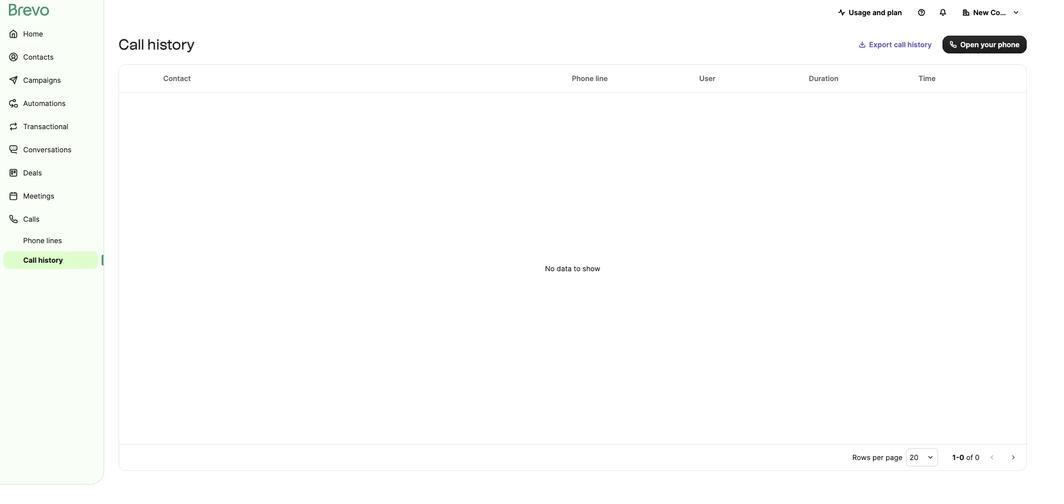 Task type: describe. For each thing, give the bounding box(es) containing it.
open your phone
[[960, 40, 1020, 49]]

0 vertical spatial call history
[[119, 36, 195, 53]]

2 0 from the left
[[975, 453, 980, 462]]

call
[[894, 40, 906, 49]]

home
[[23, 29, 43, 38]]

0 horizontal spatial call
[[23, 256, 37, 265]]

no data to show
[[545, 264, 600, 273]]

automations
[[23, 99, 66, 108]]

page
[[886, 453, 903, 462]]

1 horizontal spatial call
[[119, 36, 144, 53]]

export call history button
[[851, 36, 939, 54]]

deals link
[[4, 162, 98, 184]]

duration
[[809, 74, 839, 83]]

company
[[991, 8, 1023, 17]]

rows per page
[[852, 453, 903, 462]]

phone lines
[[23, 236, 62, 245]]

calls link
[[4, 209, 98, 230]]

plan
[[887, 8, 902, 17]]

campaigns link
[[4, 70, 98, 91]]

conversations
[[23, 145, 72, 154]]

export
[[869, 40, 892, 49]]

usage and plan
[[849, 8, 902, 17]]

phone for phone lines
[[23, 236, 45, 245]]

rows
[[852, 453, 871, 462]]

contact
[[163, 74, 191, 83]]

transactional
[[23, 122, 68, 131]]

line
[[596, 74, 608, 83]]

new
[[973, 8, 989, 17]]

1-
[[953, 453, 959, 462]]

20
[[910, 453, 918, 462]]

20 button
[[906, 449, 938, 467]]

phone line
[[572, 74, 608, 83]]

1 0 from the left
[[959, 453, 964, 462]]

meetings link
[[4, 185, 98, 207]]

contacts
[[23, 53, 54, 62]]

time
[[919, 74, 936, 83]]

new company button
[[955, 4, 1027, 21]]

campaigns
[[23, 76, 61, 85]]

transactional link
[[4, 116, 98, 137]]

your
[[981, 40, 996, 49]]

user
[[699, 74, 716, 83]]



Task type: locate. For each thing, give the bounding box(es) containing it.
0 right "of"
[[975, 453, 980, 462]]

meetings
[[23, 192, 54, 201]]

of
[[966, 453, 973, 462]]

data
[[557, 264, 572, 273]]

open
[[960, 40, 979, 49]]

1 vertical spatial call
[[23, 256, 37, 265]]

contacts link
[[4, 46, 98, 68]]

0 horizontal spatial phone
[[23, 236, 45, 245]]

conversations link
[[4, 139, 98, 161]]

0 left "of"
[[959, 453, 964, 462]]

1 vertical spatial phone
[[23, 236, 45, 245]]

1 horizontal spatial history
[[147, 36, 195, 53]]

phone left the lines
[[23, 236, 45, 245]]

calls
[[23, 215, 40, 224]]

phone for phone line
[[572, 74, 594, 83]]

0 vertical spatial phone
[[572, 74, 594, 83]]

call history down phone lines
[[23, 256, 63, 265]]

export call history
[[869, 40, 932, 49]]

lines
[[47, 236, 62, 245]]

open your phone button
[[943, 36, 1027, 54]]

1 horizontal spatial call history
[[119, 36, 195, 53]]

0
[[959, 453, 964, 462], [975, 453, 980, 462]]

no
[[545, 264, 555, 273]]

show
[[583, 264, 600, 273]]

phone left line
[[572, 74, 594, 83]]

phone
[[572, 74, 594, 83], [23, 236, 45, 245]]

0 horizontal spatial history
[[38, 256, 63, 265]]

home link
[[4, 23, 98, 45]]

history right "call"
[[908, 40, 932, 49]]

usage and plan button
[[831, 4, 909, 21]]

history inside button
[[908, 40, 932, 49]]

to
[[574, 264, 581, 273]]

0 vertical spatial call
[[119, 36, 144, 53]]

call history
[[119, 36, 195, 53], [23, 256, 63, 265]]

call
[[119, 36, 144, 53], [23, 256, 37, 265]]

0 horizontal spatial call history
[[23, 256, 63, 265]]

history
[[147, 36, 195, 53], [908, 40, 932, 49], [38, 256, 63, 265]]

history up 'contact'
[[147, 36, 195, 53]]

and
[[873, 8, 885, 17]]

automations link
[[4, 93, 98, 114]]

call history link
[[4, 251, 98, 269]]

new company
[[973, 8, 1023, 17]]

call history up 'contact'
[[119, 36, 195, 53]]

deals
[[23, 169, 42, 177]]

1 vertical spatial call history
[[23, 256, 63, 265]]

1 horizontal spatial 0
[[975, 453, 980, 462]]

2 horizontal spatial history
[[908, 40, 932, 49]]

per
[[873, 453, 884, 462]]

phone
[[998, 40, 1020, 49]]

1-0 of 0
[[953, 453, 980, 462]]

history down phone lines link
[[38, 256, 63, 265]]

0 horizontal spatial 0
[[959, 453, 964, 462]]

phone lines link
[[4, 232, 98, 250]]

usage
[[849, 8, 871, 17]]

1 horizontal spatial phone
[[572, 74, 594, 83]]



Task type: vqa. For each thing, say whether or not it's contained in the screenshot.
1st step from the bottom of the page
no



